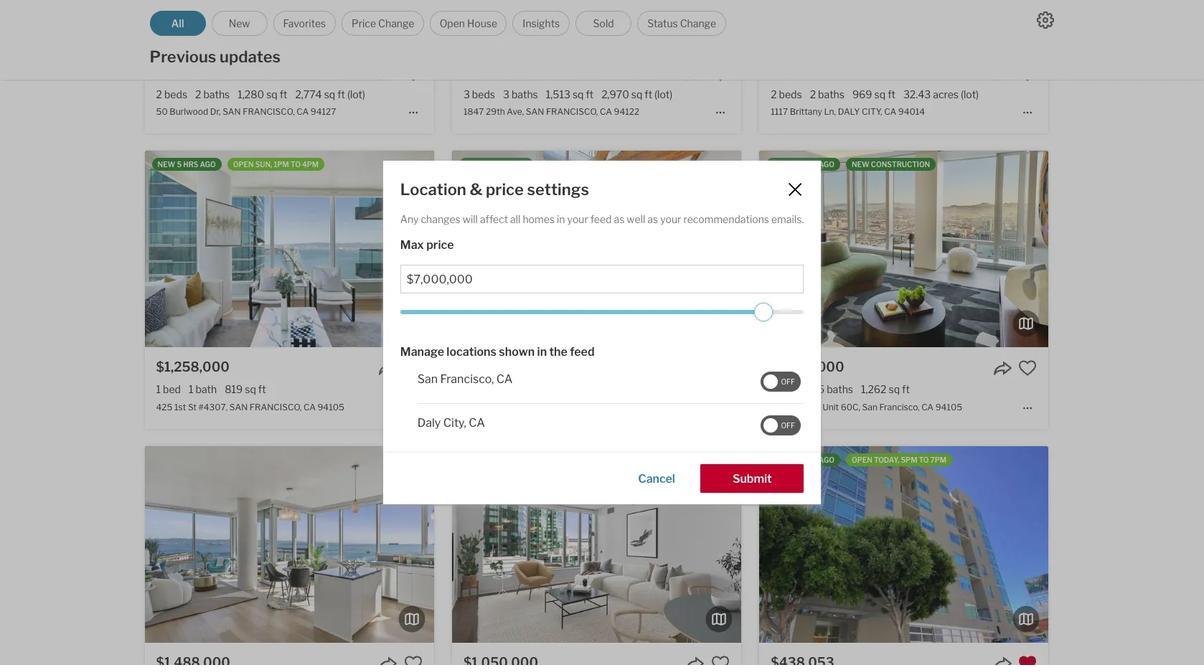 Task type: locate. For each thing, give the bounding box(es) containing it.
new 5 days ago
[[773, 160, 835, 169]]

construction
[[872, 160, 931, 169]]

2 photo of 1847 29th ave, san francisco, ca 94122 image from the left
[[452, 0, 742, 52]]

baths up unit
[[827, 384, 854, 396]]

1 horizontal spatial your
[[661, 213, 682, 225]]

photo of 1847 29th ave, san francisco, ca 94122 image
[[163, 0, 452, 52], [452, 0, 742, 52]]

1 horizontal spatial 5
[[792, 160, 797, 169]]

sq right 1,280
[[267, 88, 278, 101]]

1 1 from the left
[[156, 384, 161, 396]]

your right well
[[661, 213, 682, 225]]

days right 6
[[798, 456, 818, 464]]

previous updates
[[150, 47, 281, 66]]

1 5 from the left
[[177, 160, 182, 169]]

changes
[[421, 213, 461, 225]]

1 bed up 650 on the left bottom of the page
[[464, 384, 489, 396]]

2 beds up 1117
[[771, 88, 803, 101]]

1 horizontal spatial san
[[558, 402, 574, 413]]

bed for 2 baths
[[471, 384, 489, 396]]

beds up 1847
[[472, 88, 495, 101]]

1 up 425
[[156, 384, 161, 396]]

2 horizontal spatial 2 baths
[[810, 88, 845, 101]]

change
[[378, 17, 415, 29], [681, 17, 717, 29]]

settings
[[527, 180, 590, 199]]

days right 4
[[491, 160, 510, 169]]

francisco, for $1,288,000
[[546, 106, 598, 117]]

5 left 'hrs'
[[177, 160, 182, 169]]

ft left 2,970
[[586, 88, 594, 101]]

san right ave,
[[526, 106, 545, 117]]

1 vertical spatial price
[[427, 238, 454, 252]]

181
[[771, 402, 785, 413]]

change inside price change "radio"
[[378, 17, 415, 29]]

new for $2,195,000
[[773, 160, 791, 169]]

94105 for $1,258,000
[[318, 402, 345, 413]]

2 photo of 501 beale st unit 10a, san francisco, ca 94105 image from the left
[[145, 446, 434, 643]]

2 5 from the left
[[792, 160, 797, 169]]

1 vertical spatial to
[[920, 456, 930, 464]]

94105
[[318, 402, 345, 413], [936, 402, 963, 413]]

0 horizontal spatial 1
[[156, 384, 161, 396]]

sq for $998,000
[[267, 88, 278, 101]]

32.43 acres (lot)
[[904, 88, 980, 101]]

0 vertical spatial feed
[[591, 213, 612, 225]]

1 for 1 bath
[[156, 384, 161, 396]]

2 baths up ln,
[[810, 88, 845, 101]]

1 bed from the left
[[163, 384, 181, 396]]

5 for $2,195,000
[[792, 160, 797, 169]]

1 bed up 425
[[156, 384, 181, 396]]

1117
[[771, 106, 789, 117]]

1 up 650 on the left bottom of the page
[[464, 384, 468, 396]]

price down new 4 days ago
[[486, 180, 524, 199]]

0 horizontal spatial (lot)
[[348, 88, 366, 101]]

francisco, down 1,262 sq ft
[[880, 402, 920, 413]]

1
[[156, 384, 161, 396], [189, 384, 194, 396], [464, 384, 468, 396]]

1 horizontal spatial in
[[557, 213, 566, 225]]

san right dr,
[[223, 106, 241, 117]]

1 1 bed from the left
[[156, 384, 181, 396]]

ft right 2,970
[[645, 88, 653, 101]]

your
[[568, 213, 589, 225], [661, 213, 682, 225]]

2 photo of 1117 brittany ln, daly city, ca 94014 image from the left
[[760, 0, 1049, 52]]

1 94105 from the left
[[318, 402, 345, 413]]

2 beds up 181 at the right of the page
[[771, 384, 803, 396]]

baths for $798,000
[[819, 88, 845, 101]]

2 as from the left
[[648, 213, 659, 225]]

(lot) right 2,774
[[348, 88, 366, 101]]

5 down brittany
[[792, 160, 797, 169]]

favorite button checkbox
[[404, 64, 423, 83], [404, 359, 423, 378], [404, 655, 423, 666], [712, 655, 730, 666], [1019, 655, 1038, 666]]

(lot)
[[348, 88, 366, 101], [655, 88, 673, 101], [962, 88, 980, 101]]

2 horizontal spatial (lot)
[[962, 88, 980, 101]]

425
[[156, 402, 173, 413]]

5
[[177, 160, 182, 169], [792, 160, 797, 169]]

baths
[[204, 88, 230, 101], [512, 88, 538, 101], [819, 88, 845, 101], [505, 384, 531, 396], [827, 384, 854, 396]]

1 photo of 50 burlwood dr, san francisco, ca 94127 image from the left
[[145, 0, 434, 52]]

94014
[[899, 106, 926, 117]]

2 1 bed from the left
[[464, 384, 489, 396]]

manage locations shown in the feed
[[400, 345, 595, 359]]

1847 29th ave, san francisco, ca 94122
[[464, 106, 640, 117]]

1 horizontal spatial open
[[852, 456, 873, 464]]

ago for $1,199,000
[[512, 160, 528, 169]]

2 baths for $998,000
[[195, 88, 230, 101]]

2 up 1117
[[771, 88, 777, 101]]

photo of 1117 brittany ln, daly city, ca 94014 image
[[470, 0, 760, 52], [760, 0, 1049, 52], [1049, 0, 1205, 52]]

to
[[291, 160, 301, 169], [920, 456, 930, 464]]

san right #304, in the bottom of the page
[[558, 402, 574, 413]]

1 horizontal spatial 1 bed
[[464, 384, 489, 396]]

ago right 4
[[512, 160, 528, 169]]

1 vertical spatial open
[[852, 456, 873, 464]]

favorite button checkbox for third photo of 201 folsom st unit 11d, san francisco, ca 94105 from right
[[712, 655, 730, 666]]

photo of 201 folsom st unit 11d, san francisco, ca 94105 image
[[163, 446, 452, 643], [452, 446, 742, 643], [742, 446, 1031, 643]]

(lot) right 2,970
[[655, 88, 673, 101]]

0 vertical spatial in
[[557, 213, 566, 225]]

san down 1,262
[[863, 402, 878, 413]]

1 horizontal spatial 1
[[189, 384, 194, 396]]

favorite button image down the manage
[[404, 359, 423, 378]]

3 up ave,
[[503, 88, 510, 101]]

ago down ln,
[[819, 160, 835, 169]]

st
[[188, 402, 197, 413], [522, 402, 531, 413]]

open left sun,
[[233, 160, 254, 169]]

0 horizontal spatial change
[[378, 17, 415, 29]]

ft left 32.43
[[888, 88, 896, 101]]

4
[[485, 160, 489, 169]]

2 horizontal spatial 1
[[464, 384, 468, 396]]

ft right 1,262
[[903, 384, 910, 396]]

1 horizontal spatial to
[[920, 456, 930, 464]]

1 vertical spatial in
[[538, 345, 547, 359]]

3 (lot) from the left
[[962, 88, 980, 101]]

photo of 181 fremont unit 60c, san francisco, ca 94105 image
[[470, 151, 760, 348], [760, 151, 1049, 348], [1049, 151, 1205, 348]]

1 horizontal spatial francisco,
[[576, 402, 616, 413]]

0 horizontal spatial san
[[418, 373, 438, 386]]

94105 for $2,195,000
[[936, 402, 963, 413]]

new 5 hrs ago
[[158, 160, 216, 169]]

new down 1117
[[773, 160, 791, 169]]

price down changes at the top left
[[427, 238, 454, 252]]

(lot) right acres
[[962, 88, 980, 101]]

as right well
[[648, 213, 659, 225]]

favorite button image
[[404, 64, 423, 83], [712, 64, 730, 83], [404, 359, 423, 378]]

1 bed for 1 bath
[[156, 384, 181, 396]]

beds for $1,288,000
[[472, 88, 495, 101]]

1 horizontal spatial (lot)
[[655, 88, 673, 101]]

ft for $798,000
[[888, 88, 896, 101]]

francisco, down 819 sq ft
[[250, 402, 302, 413]]

0 horizontal spatial to
[[291, 160, 301, 169]]

0 horizontal spatial as
[[614, 213, 625, 225]]

photo of 425 1st st #4307, san francisco, ca 94105 image
[[0, 151, 145, 348], [145, 151, 434, 348], [434, 151, 724, 348]]

favorite button image for 3rd photo of 501 beale st unit 10a, san francisco, ca 94105
[[404, 655, 423, 666]]

bed
[[163, 384, 181, 396], [471, 384, 489, 396]]

3 for 3 beds
[[464, 88, 470, 101]]

sq right 1,513
[[573, 88, 584, 101]]

2 beds up 50 at the left top of the page
[[156, 88, 187, 101]]

2.5 baths
[[810, 384, 854, 396]]

submit
[[733, 473, 772, 486]]

beds for $998,000
[[164, 88, 187, 101]]

favorite button checkbox for 3rd photo of 301 bryant st unit d23, san francisco, ca 94107 from right
[[1019, 655, 1038, 666]]

bed up 425
[[163, 384, 181, 396]]

1 photo of 425 1st st #4307, san francisco, ca 94105 image from the left
[[0, 151, 145, 348]]

baths up delancey
[[505, 384, 531, 396]]

open
[[440, 17, 465, 29]]

open for open today, 5pm to 7pm
[[852, 456, 873, 464]]

photo of 301 bryant st unit d23, san francisco, ca 94107 image
[[470, 446, 760, 643], [760, 446, 1049, 643], [1049, 446, 1205, 643]]

open left today,
[[852, 456, 873, 464]]

option group
[[150, 11, 727, 36]]

your down settings
[[568, 213, 589, 225]]

#304,
[[533, 402, 557, 413]]

0 horizontal spatial 5
[[177, 160, 182, 169]]

as left well
[[614, 213, 625, 225]]

new construction
[[852, 160, 931, 169]]

2 your from the left
[[661, 213, 682, 225]]

submit button
[[701, 465, 804, 493]]

burlwood
[[170, 106, 208, 117]]

francisco, for $998,000
[[243, 106, 295, 117]]

2 up 181 at the right of the page
[[771, 384, 777, 396]]

ft for $1,288,000
[[586, 88, 594, 101]]

650 delancey st #304, san francisco, ca 94107
[[464, 402, 658, 413]]

0 horizontal spatial 1 bed
[[156, 384, 181, 396]]

favorite button image for first photo of 301 bryant st unit d23, san francisco, ca 94107 from right
[[1019, 655, 1038, 666]]

Open House radio
[[430, 11, 507, 36]]

insights
[[523, 17, 560, 29]]

1 horizontal spatial st
[[522, 402, 531, 413]]

san down the manage
[[418, 373, 438, 386]]

2 (lot) from the left
[[655, 88, 673, 101]]

1 change from the left
[[378, 17, 415, 29]]

$1,199,000
[[464, 360, 536, 375]]

francisco, down 1,280 sq ft
[[243, 106, 295, 117]]

bed up 650 on the left bottom of the page
[[471, 384, 489, 396]]

2 up burlwood
[[195, 88, 201, 101]]

sq right 1,262
[[889, 384, 901, 396]]

ago for $2,195,000
[[819, 160, 835, 169]]

2 baths up delancey
[[496, 384, 531, 396]]

0 horizontal spatial 2 baths
[[195, 88, 230, 101]]

dr,
[[210, 106, 221, 117]]

beds up 1117
[[780, 88, 803, 101]]

days for $2,195,000
[[798, 160, 818, 169]]

favorite button checkbox for $1,288,000
[[712, 64, 730, 83]]

3 up 1847
[[464, 88, 470, 101]]

1 3 from the left
[[464, 88, 470, 101]]

francisco, for 181
[[880, 402, 920, 413]]

2 photo of 425 1st st #4307, san francisco, ca 94105 image from the left
[[145, 151, 434, 348]]

Sold radio
[[576, 11, 632, 36]]

price change
[[352, 17, 415, 29]]

0 horizontal spatial bed
[[163, 384, 181, 396]]

0 horizontal spatial francisco,
[[441, 373, 494, 386]]

francisco,
[[441, 373, 494, 386], [576, 402, 616, 413], [880, 402, 920, 413]]

1 (lot) from the left
[[348, 88, 366, 101]]

francisco, left 94107
[[576, 402, 616, 413]]

baths for $998,000
[[204, 88, 230, 101]]

ago right 'hrs'
[[200, 160, 216, 169]]

2 st from the left
[[522, 402, 531, 413]]

baths for $1,288,000
[[512, 88, 538, 101]]

as
[[614, 213, 625, 225], [648, 213, 659, 225]]

969 sq ft
[[853, 88, 896, 101]]

francisco,
[[243, 106, 295, 117], [546, 106, 598, 117], [250, 402, 302, 413]]

new left 4
[[465, 160, 483, 169]]

francisco, down 1,513 sq ft
[[546, 106, 598, 117]]

open today, 5pm to 7pm
[[852, 456, 947, 464]]

sq right 819
[[245, 384, 256, 396]]

0 vertical spatial to
[[291, 160, 301, 169]]

2 horizontal spatial san
[[863, 402, 878, 413]]

0 horizontal spatial open
[[233, 160, 254, 169]]

50
[[156, 106, 168, 117]]

Price Change radio
[[342, 11, 425, 36]]

beds up 181 at the right of the page
[[780, 384, 803, 396]]

days for $1,199,000
[[491, 160, 510, 169]]

favorites
[[283, 17, 326, 29]]

photo of 501 beale st unit 10a, san francisco, ca 94105 image
[[0, 446, 145, 643], [145, 446, 434, 643], [434, 446, 724, 643]]

2
[[156, 88, 162, 101], [195, 88, 201, 101], [771, 88, 777, 101], [810, 88, 817, 101], [496, 384, 502, 396], [771, 384, 777, 396]]

favorite button image down price change "radio"
[[404, 64, 423, 83]]

1 st from the left
[[188, 402, 197, 413]]

2 baths up dr,
[[195, 88, 230, 101]]

ft left 2,774
[[280, 88, 288, 101]]

1 bath
[[189, 384, 217, 396]]

ft for $2,195,000
[[903, 384, 910, 396]]

change right status
[[681, 17, 717, 29]]

st left #304, in the bottom of the page
[[522, 402, 531, 413]]

2,774
[[295, 88, 322, 101]]

new left 'hrs'
[[158, 160, 175, 169]]

favorite button image down the status change "radio"
[[712, 64, 730, 83]]

daly
[[839, 106, 861, 117]]

1,280
[[238, 88, 264, 101]]

san for $1,288,000
[[526, 106, 545, 117]]

650
[[464, 402, 481, 413]]

beds up burlwood
[[164, 88, 187, 101]]

sq right 969
[[875, 88, 886, 101]]

baths up ln,
[[819, 88, 845, 101]]

to left 7pm
[[920, 456, 930, 464]]

2 3 from the left
[[503, 88, 510, 101]]

2 change from the left
[[681, 17, 717, 29]]

favorite button checkbox
[[712, 64, 730, 83], [1019, 64, 1038, 83], [1019, 359, 1038, 378]]

new for $1,199,000
[[465, 160, 483, 169]]

feed left well
[[591, 213, 612, 225]]

1 horizontal spatial 94105
[[936, 402, 963, 413]]

beds
[[164, 88, 187, 101], [472, 88, 495, 101], [780, 88, 803, 101], [780, 384, 803, 396]]

photo of 50 burlwood dr, san francisco, ca 94127 image
[[145, 0, 434, 52], [434, 0, 724, 52]]

new
[[158, 160, 175, 169], [465, 160, 483, 169], [773, 160, 791, 169], [852, 160, 870, 169], [773, 456, 791, 464]]

photo of 650 delancey st #304, san francisco, ca 94107 image
[[163, 151, 452, 348], [452, 151, 742, 348], [742, 151, 1031, 348]]

all
[[511, 213, 521, 225]]

3 1 from the left
[[464, 384, 468, 396]]

1pm
[[274, 160, 289, 169]]

1 bed
[[156, 384, 181, 396], [464, 384, 489, 396]]

3 photo of 1117 brittany ln, daly city, ca 94014 image from the left
[[1049, 0, 1205, 52]]

sq up the 94127
[[324, 88, 336, 101]]

favorite button image
[[1019, 64, 1038, 83], [1019, 359, 1038, 378], [404, 655, 423, 666], [712, 655, 730, 666], [1019, 655, 1038, 666]]

feed
[[591, 213, 612, 225], [570, 345, 595, 359]]

in left the
[[538, 345, 547, 359]]

1 photo of 181 fremont unit 60c, san francisco, ca 94105 image from the left
[[470, 151, 760, 348]]

to right "1pm"
[[291, 160, 301, 169]]

1 horizontal spatial as
[[648, 213, 659, 225]]

favorite button checkbox for $2,195,000
[[1019, 359, 1038, 378]]

ago
[[200, 160, 216, 169], [512, 160, 528, 169], [819, 160, 835, 169], [819, 456, 835, 464]]

change right price
[[378, 17, 415, 29]]

60c,
[[841, 402, 861, 413]]

in
[[557, 213, 566, 225], [538, 345, 547, 359]]

0 horizontal spatial st
[[188, 402, 197, 413]]

in right homes
[[557, 213, 566, 225]]

0 vertical spatial open
[[233, 160, 254, 169]]

change inside the status change "radio"
[[681, 17, 717, 29]]

1 as from the left
[[614, 213, 625, 225]]

94122
[[614, 106, 640, 117]]

sq for $798,000
[[875, 88, 886, 101]]

all
[[171, 17, 184, 29]]

recommendations
[[684, 213, 770, 225]]

san for 181
[[863, 402, 878, 413]]

1st
[[174, 402, 186, 413]]

feed right the
[[570, 345, 595, 359]]

new 6 days ago
[[773, 456, 835, 464]]

2 bed from the left
[[471, 384, 489, 396]]

1 horizontal spatial bed
[[471, 384, 489, 396]]

0 horizontal spatial your
[[568, 213, 589, 225]]

favorite button image for third photo of 1117 brittany ln, daly city, ca 94014
[[1019, 64, 1038, 83]]

change for status change
[[681, 17, 717, 29]]

5 for $1,258,000
[[177, 160, 182, 169]]

francisco, down locations
[[441, 373, 494, 386]]

0 horizontal spatial 3
[[464, 88, 470, 101]]

1,262
[[862, 384, 887, 396]]

baths up dr,
[[204, 88, 230, 101]]

bath
[[196, 384, 217, 396]]

2 photo of 201 folsom st unit 11d, san francisco, ca 94105 image from the left
[[452, 446, 742, 643]]

1 left bath
[[189, 384, 194, 396]]

ft up 425 1st st #4307, san francisco, ca 94105
[[258, 384, 266, 396]]

baths up ave,
[[512, 88, 538, 101]]

cancel
[[639, 473, 676, 486]]

1 horizontal spatial price
[[486, 180, 524, 199]]

shown
[[499, 345, 535, 359]]

sq for $2,195,000
[[889, 384, 901, 396]]

open sun, 1pm to 4pm
[[233, 160, 319, 169]]

3
[[464, 88, 470, 101], [503, 88, 510, 101]]

94127
[[311, 106, 336, 117]]

2 horizontal spatial francisco,
[[880, 402, 920, 413]]

favorite button image for $998,000
[[404, 64, 423, 83]]

1 horizontal spatial 3
[[503, 88, 510, 101]]

2 94105 from the left
[[936, 402, 963, 413]]

Max price input text field
[[407, 273, 798, 287]]

days down brittany
[[798, 160, 818, 169]]

0 horizontal spatial 94105
[[318, 402, 345, 413]]

1 horizontal spatial change
[[681, 17, 717, 29]]

2 up delancey
[[496, 384, 502, 396]]

2 photo of 50 burlwood dr, san francisco, ca 94127 image from the left
[[434, 0, 724, 52]]

1,262 sq ft
[[862, 384, 910, 396]]

st right 1st
[[188, 402, 197, 413]]



Task type: vqa. For each thing, say whether or not it's contained in the screenshot.
"1 bath" on the bottom left
yes



Task type: describe. For each thing, give the bounding box(es) containing it.
manage
[[400, 345, 445, 359]]

2 1 from the left
[[189, 384, 194, 396]]

daly city, ca
[[418, 417, 485, 430]]

beds for $2,195,000
[[780, 384, 803, 396]]

1 photo of 501 beale st unit 10a, san francisco, ca 94105 image from the left
[[0, 446, 145, 643]]

price
[[352, 17, 376, 29]]

ago for $1,258,000
[[200, 160, 216, 169]]

$1,288,000
[[464, 65, 537, 80]]

favorite button checkbox for $798,000
[[1019, 64, 1038, 83]]

1117 brittany ln, daly city, ca 94014
[[771, 106, 926, 117]]

sun,
[[255, 160, 272, 169]]

favorite button image for 1st photo of 201 folsom st unit 11d, san francisco, ca 94105 from the right
[[712, 655, 730, 666]]

city,
[[862, 106, 883, 117]]

unit
[[823, 402, 840, 413]]

status change
[[648, 17, 717, 29]]

hrs
[[183, 160, 199, 169]]

favorite button checkbox for third photo of 501 beale st unit 10a, san francisco, ca 94105 from the right
[[404, 655, 423, 666]]

1 photo of 201 folsom st unit 11d, san francisco, ca 94105 image from the left
[[163, 446, 452, 643]]

open house
[[440, 17, 498, 29]]

to for 1pm
[[291, 160, 301, 169]]

ln,
[[825, 106, 837, 117]]

$798,000
[[771, 65, 835, 80]]

2 beds for $998,000
[[156, 88, 187, 101]]

location & price settings
[[400, 180, 590, 199]]

sq for $1,288,000
[[573, 88, 584, 101]]

2 up brittany
[[810, 88, 817, 101]]

cancel button
[[621, 465, 690, 493]]

sq up the 94122
[[632, 88, 643, 101]]

3 beds
[[464, 88, 495, 101]]

969
[[853, 88, 873, 101]]

$2,195,000
[[771, 360, 845, 375]]

6
[[792, 456, 797, 464]]

daly
[[418, 417, 441, 430]]

option group containing all
[[150, 11, 727, 36]]

delancey
[[483, 402, 520, 413]]

city,
[[444, 417, 467, 430]]

1 for 2 baths
[[464, 384, 468, 396]]

1 horizontal spatial 2 baths
[[496, 384, 531, 396]]

favorite button image for $1,258,000
[[404, 359, 423, 378]]

94107
[[632, 402, 658, 413]]

3 photo of 181 fremont unit 60c, san francisco, ca 94105 image from the left
[[1049, 151, 1205, 348]]

the
[[550, 345, 568, 359]]

1 photo of 1117 brittany ln, daly city, ca 94014 image from the left
[[470, 0, 760, 52]]

ft right 2,774
[[338, 88, 345, 101]]

0 vertical spatial price
[[486, 180, 524, 199]]

2 baths for $798,000
[[810, 88, 845, 101]]

affect
[[480, 213, 508, 225]]

3 photo of 301 bryant st unit d23, san francisco, ca 94107 image from the left
[[1049, 446, 1205, 643]]

2 photo of 650 delancey st #304, san francisco, ca 94107 image from the left
[[452, 151, 742, 348]]

50 burlwood dr, san francisco, ca 94127
[[156, 106, 336, 117]]

st for #304,
[[522, 402, 531, 413]]

1 photo of 301 bryant st unit d23, san francisco, ca 94107 image from the left
[[470, 446, 760, 643]]

emails.
[[772, 213, 804, 225]]

Status Change radio
[[638, 11, 727, 36]]

status
[[648, 17, 678, 29]]

1 bed for 2 baths
[[464, 384, 489, 396]]

max
[[400, 238, 424, 252]]

$1,258,000
[[156, 360, 230, 375]]

new 4 days ago
[[465, 160, 528, 169]]

sq for $1,258,000
[[245, 384, 256, 396]]

2 photo of 301 bryant st unit d23, san francisco, ca 94107 image from the left
[[760, 446, 1049, 643]]

3 photo of 425 1st st #4307, san francisco, ca 94105 image from the left
[[434, 151, 724, 348]]

ave,
[[507, 106, 524, 117]]

All radio
[[150, 11, 206, 36]]

san down 819
[[230, 402, 248, 413]]

new
[[229, 17, 250, 29]]

bed for 1 bath
[[163, 384, 181, 396]]

updates
[[220, 47, 281, 66]]

fremont
[[787, 402, 821, 413]]

2 up 50 at the left top of the page
[[156, 88, 162, 101]]

$998,000
[[156, 65, 221, 80]]

well
[[627, 213, 646, 225]]

sold
[[594, 17, 614, 29]]

819 sq ft
[[225, 384, 266, 396]]

1,513 sq ft
[[546, 88, 594, 101]]

(lot) for $998,000
[[348, 88, 366, 101]]

2,774 sq ft (lot)
[[295, 88, 366, 101]]

brittany
[[790, 106, 823, 117]]

819
[[225, 384, 243, 396]]

Favorites radio
[[273, 11, 336, 36]]

ft for $1,258,000
[[258, 384, 266, 396]]

san for 650
[[558, 402, 574, 413]]

baths for $2,195,000
[[827, 384, 854, 396]]

2 beds for $2,195,000
[[771, 384, 803, 396]]

5pm
[[902, 456, 918, 464]]

new left 6
[[773, 456, 791, 464]]

homes
[[523, 213, 555, 225]]

3 photo of 201 folsom st unit 11d, san francisco, ca 94105 image from the left
[[742, 446, 1031, 643]]

to for 5pm
[[920, 456, 930, 464]]

2.5
[[810, 384, 825, 396]]

181 fremont unit 60c, san francisco, ca 94105
[[771, 402, 963, 413]]

st for #4307,
[[188, 402, 197, 413]]

open for open sun, 1pm to 4pm
[[233, 160, 254, 169]]

beds for $798,000
[[780, 88, 803, 101]]

locations
[[447, 345, 497, 359]]

francisco, for 650
[[576, 402, 616, 413]]

2 photo of 181 fremont unit 60c, san francisco, ca 94105 image from the left
[[760, 151, 1049, 348]]

san for $998,000
[[223, 106, 241, 117]]

#4307,
[[199, 402, 228, 413]]

7pm
[[931, 456, 947, 464]]

2,970 sq ft (lot)
[[602, 88, 673, 101]]

2 beds for $798,000
[[771, 88, 803, 101]]

location
[[400, 180, 467, 199]]

425 1st st #4307, san francisco, ca 94105
[[156, 402, 345, 413]]

(lot) for $1,288,000
[[655, 88, 673, 101]]

3 baths
[[503, 88, 538, 101]]

0 horizontal spatial price
[[427, 238, 454, 252]]

ago right 6
[[819, 456, 835, 464]]

&
[[470, 180, 483, 199]]

change for price change
[[378, 17, 415, 29]]

acres
[[934, 88, 959, 101]]

3 for 3 baths
[[503, 88, 510, 101]]

Max price slider range field
[[400, 303, 804, 322]]

new left construction
[[852, 160, 870, 169]]

3 photo of 501 beale st unit 10a, san francisco, ca 94105 image from the left
[[434, 446, 724, 643]]

1 your from the left
[[568, 213, 589, 225]]

0 horizontal spatial in
[[538, 345, 547, 359]]

san francisco, ca
[[418, 373, 513, 386]]

3 photo of 650 delancey st #304, san francisco, ca 94107 image from the left
[[742, 151, 1031, 348]]

1,513
[[546, 88, 571, 101]]

new for $1,258,000
[[158, 160, 175, 169]]

today,
[[875, 456, 900, 464]]

1 vertical spatial feed
[[570, 345, 595, 359]]

ft for $998,000
[[280, 88, 288, 101]]

1847
[[464, 106, 484, 117]]

29th
[[486, 106, 505, 117]]

Insights radio
[[513, 11, 570, 36]]

favorite button image for $1,288,000
[[712, 64, 730, 83]]

house
[[467, 17, 498, 29]]

1 photo of 1847 29th ave, san francisco, ca 94122 image from the left
[[163, 0, 452, 52]]

1,280 sq ft
[[238, 88, 288, 101]]

max price
[[400, 238, 454, 252]]

1 photo of 650 delancey st #304, san francisco, ca 94107 image from the left
[[163, 151, 452, 348]]

New radio
[[212, 11, 268, 36]]

any
[[400, 213, 419, 225]]



